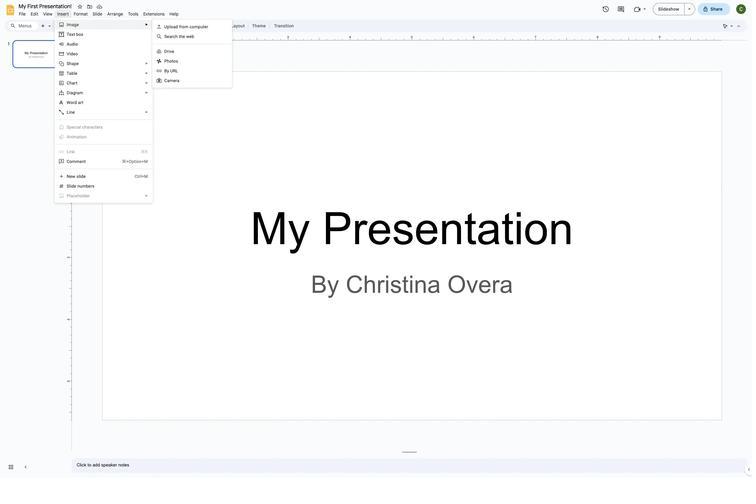 Task type: vqa. For each thing, say whether or not it's contained in the screenshot.


Task type: locate. For each thing, give the bounding box(es) containing it.
ta
[[67, 71, 72, 76]]

2 ► from the top
[[145, 62, 148, 65]]

nimation
[[70, 135, 87, 139]]

ew
[[70, 174, 75, 179]]

► for d iagram
[[145, 91, 148, 94]]

a u dio
[[67, 42, 78, 47]]

menu item down the characters
[[59, 134, 148, 140]]

0 vertical spatial a
[[67, 42, 70, 47]]

new slide with layout image
[[47, 22, 51, 24]]

a for u
[[67, 42, 70, 47]]

s down u
[[164, 34, 167, 39]]

ideo
[[70, 51, 78, 56]]

pload
[[167, 24, 178, 29]]

v ideo
[[67, 51, 78, 56]]

c down the b
[[164, 78, 167, 83]]

search the web s element
[[164, 34, 196, 39]]

p laceholder
[[67, 194, 90, 198]]

1 horizontal spatial art
[[78, 100, 84, 105]]

► for i mage
[[145, 23, 148, 26]]

navigation
[[0, 34, 67, 478]]

co
[[67, 159, 72, 164]]

p up the b
[[164, 59, 167, 64]]

1 horizontal spatial d
[[164, 49, 167, 54]]

v
[[67, 51, 70, 56]]

a nimation
[[67, 135, 87, 139]]

5 ► from the top
[[145, 91, 148, 94]]

t ext box
[[67, 32, 83, 37]]

art right ord
[[78, 100, 84, 105]]

1 vertical spatial art
[[78, 100, 84, 105]]

c
[[164, 78, 167, 83], [67, 81, 70, 86]]

s for hape
[[67, 61, 69, 66]]

►
[[145, 23, 148, 26], [145, 62, 148, 65], [145, 72, 148, 75], [145, 81, 148, 85], [145, 91, 148, 94], [145, 110, 148, 114], [145, 194, 148, 198]]

numbers
[[77, 184, 95, 189]]

4 ► from the top
[[145, 81, 148, 85]]

computer
[[190, 24, 208, 29]]

p hotos
[[164, 59, 178, 64]]

ment
[[76, 159, 86, 164]]

► for art
[[145, 81, 148, 85]]

ta b le
[[67, 71, 77, 76]]

p
[[164, 59, 167, 64], [67, 194, 70, 198]]

characters
[[82, 125, 103, 130]]

k
[[73, 149, 75, 154]]

mage
[[68, 22, 79, 27]]

menu item
[[59, 124, 148, 130], [59, 134, 148, 140], [55, 147, 153, 157], [55, 191, 153, 201]]

menu item down numbers
[[55, 191, 153, 201]]

d iagram
[[67, 90, 83, 95]]

a down spe on the top left of page
[[67, 135, 70, 139]]

d up w
[[67, 90, 70, 95]]

application containing slideshow
[[0, 0, 753, 478]]

format
[[74, 11, 88, 17]]

1 vertical spatial a
[[67, 135, 70, 139]]

Rename text field
[[16, 2, 75, 10]]

format menu item
[[71, 10, 90, 18]]

1 vertical spatial p
[[67, 194, 70, 198]]

► for p laceholder
[[145, 194, 148, 198]]

0 horizontal spatial c
[[67, 81, 70, 86]]

special characters c element
[[67, 125, 105, 130]]

1 horizontal spatial c
[[164, 78, 167, 83]]

diagram d element
[[67, 90, 85, 95]]

c for amera
[[164, 78, 167, 83]]

slideshow button
[[654, 3, 685, 15]]

s
[[164, 34, 167, 39], [67, 61, 69, 66]]

0 horizontal spatial d
[[67, 90, 70, 95]]

art
[[72, 81, 77, 86], [78, 100, 84, 105]]

mode and view toolbar
[[721, 20, 744, 32]]

d for iagram
[[67, 90, 70, 95]]

arrange
[[107, 11, 123, 17]]

upload from computer u element
[[164, 24, 210, 29]]

spe
[[67, 125, 74, 130]]

s for earch
[[164, 34, 167, 39]]

2 a from the top
[[67, 135, 70, 139]]

art up the d iagram at the top of page
[[72, 81, 77, 86]]

menu bar
[[16, 8, 181, 18]]

share button
[[698, 3, 731, 15]]

d rive
[[164, 49, 174, 54]]

menu item up the ment
[[55, 147, 153, 157]]

d
[[164, 49, 167, 54], [67, 90, 70, 95]]

slid
[[67, 184, 74, 189]]

0 vertical spatial s
[[164, 34, 167, 39]]

art for c h art
[[72, 81, 77, 86]]

1 horizontal spatial p
[[164, 59, 167, 64]]

1 vertical spatial s
[[67, 61, 69, 66]]

line q element
[[67, 110, 77, 115]]

by url b element
[[164, 68, 180, 73]]

i mage
[[67, 22, 79, 27]]

ctrl+m element
[[127, 173, 148, 180]]

image i element
[[67, 22, 81, 27]]

p for laceholder
[[67, 194, 70, 198]]

extensions menu item
[[141, 10, 167, 18]]

1 ► from the top
[[145, 23, 148, 26]]

c
[[74, 125, 76, 130]]

a left dio
[[67, 42, 70, 47]]

c down ta
[[67, 81, 70, 86]]

lin
[[67, 149, 73, 154]]

7 ► from the top
[[145, 194, 148, 198]]

⌘k
[[141, 149, 148, 154]]

u pload from computer
[[164, 24, 208, 29]]

web
[[186, 34, 194, 39]]

p inside menu item
[[67, 194, 70, 198]]

le
[[74, 71, 77, 76]]

i
[[67, 22, 68, 27]]

0 vertical spatial d
[[164, 49, 167, 54]]

menu containing u
[[153, 20, 232, 88]]

hape
[[69, 61, 79, 66]]

menu
[[53, 0, 153, 454], [153, 20, 232, 88]]

menu bar containing file
[[16, 8, 181, 18]]

n
[[67, 174, 70, 179]]

shape s element
[[67, 61, 81, 66]]

a
[[67, 42, 70, 47], [67, 135, 70, 139]]

amera
[[167, 78, 180, 83]]

menu item up nimation at top
[[59, 124, 148, 130]]

file menu item
[[16, 10, 28, 18]]

0 vertical spatial p
[[164, 59, 167, 64]]

p down "slid"
[[67, 194, 70, 198]]

menu item containing p
[[55, 191, 153, 201]]

box
[[76, 32, 83, 37]]

extensions
[[143, 11, 165, 17]]

menu item containing lin
[[55, 147, 153, 157]]

0 horizontal spatial s
[[67, 61, 69, 66]]

line
[[67, 110, 75, 115]]

start slideshow (⌘+enter) image
[[689, 9, 691, 10]]

d up the p hotos at left
[[164, 49, 167, 54]]

b
[[72, 71, 74, 76]]

1 horizontal spatial s
[[164, 34, 167, 39]]

edit
[[31, 11, 38, 17]]

⌘+option+m
[[122, 159, 148, 164]]

transition button
[[272, 21, 297, 30]]

► inside menu item
[[145, 194, 148, 198]]

1 vertical spatial d
[[67, 90, 70, 95]]

0 vertical spatial art
[[72, 81, 77, 86]]

s down v
[[67, 61, 69, 66]]

slid e numbers
[[67, 184, 95, 189]]

word art w element
[[67, 100, 85, 105]]

menu containing i
[[53, 0, 153, 454]]

tools menu item
[[126, 10, 141, 18]]

3 ► from the top
[[145, 72, 148, 75]]

0 horizontal spatial p
[[67, 194, 70, 198]]

0 horizontal spatial art
[[72, 81, 77, 86]]

application
[[0, 0, 753, 478]]

help
[[170, 11, 179, 17]]

1 a from the top
[[67, 42, 70, 47]]

hotos
[[167, 59, 178, 64]]

layout button
[[229, 21, 247, 30]]



Task type: describe. For each thing, give the bounding box(es) containing it.
menu bar inside menu bar banner
[[16, 8, 181, 18]]

⌘+option+m element
[[115, 159, 148, 165]]

s hape
[[67, 61, 79, 66]]

arrange menu item
[[105, 10, 126, 18]]

dio
[[72, 42, 78, 47]]

slide numbers e element
[[67, 184, 96, 189]]

Star checkbox
[[76, 2, 84, 11]]

photos p element
[[164, 59, 180, 64]]

camera c element
[[164, 78, 181, 83]]

t
[[67, 32, 69, 37]]

spe c ial characters
[[67, 125, 103, 130]]

theme
[[252, 23, 266, 29]]

theme button
[[250, 21, 269, 30]]

layout
[[231, 23, 245, 29]]

earch
[[167, 34, 178, 39]]

e
[[74, 184, 76, 189]]

c amera
[[164, 78, 180, 83]]

► for le
[[145, 72, 148, 75]]

table b element
[[67, 71, 79, 76]]

the
[[179, 34, 185, 39]]

ctrl+m
[[135, 174, 148, 179]]

background
[[200, 23, 224, 29]]

ial
[[76, 125, 81, 130]]

art for w ord art
[[78, 100, 84, 105]]

a for nimation
[[67, 135, 70, 139]]

slide
[[93, 11, 102, 17]]

rive
[[167, 49, 174, 54]]

b
[[164, 68, 167, 73]]

main toolbar
[[38, 21, 297, 30]]

video v element
[[67, 51, 80, 56]]

from
[[179, 24, 189, 29]]

placeholder p element
[[67, 194, 92, 198]]

chart h element
[[67, 81, 79, 86]]

6 ► from the top
[[145, 110, 148, 114]]

s earch the web
[[164, 34, 194, 39]]

co m ment
[[67, 159, 86, 164]]

menu item containing a
[[59, 134, 148, 140]]

slideshow
[[659, 6, 680, 12]]

view
[[43, 11, 52, 17]]

u
[[70, 42, 72, 47]]

transition
[[274, 23, 294, 29]]

n ew slide
[[67, 174, 86, 179]]

p for hotos
[[164, 59, 167, 64]]

Menus field
[[8, 22, 38, 30]]

insert
[[57, 11, 69, 17]]

menu item containing spe
[[59, 124, 148, 130]]

slide
[[77, 174, 86, 179]]

edit menu item
[[28, 10, 41, 18]]

share
[[711, 6, 723, 12]]

w ord art
[[67, 100, 84, 105]]

background button
[[197, 21, 227, 30]]

iagram
[[70, 90, 83, 95]]

ext
[[69, 32, 75, 37]]

text box t element
[[67, 32, 85, 37]]

live pointer settings image
[[730, 22, 734, 24]]

comment m element
[[67, 159, 88, 164]]

w
[[67, 100, 71, 105]]

file
[[19, 11, 26, 17]]

link k element
[[67, 149, 77, 154]]

slide menu item
[[90, 10, 105, 18]]

d for rive
[[164, 49, 167, 54]]

c for h
[[67, 81, 70, 86]]

url
[[170, 68, 178, 73]]

u
[[164, 24, 167, 29]]

m
[[72, 159, 76, 164]]

insert menu item
[[55, 10, 71, 18]]

laceholder
[[70, 194, 90, 198]]

ord
[[71, 100, 77, 105]]

⌘k element
[[134, 149, 148, 155]]

b y url
[[164, 68, 178, 73]]

lin k
[[67, 149, 75, 154]]

menu bar banner
[[0, 0, 753, 478]]

new slide n element
[[67, 174, 88, 179]]

audio u element
[[67, 42, 80, 47]]

animation a element
[[67, 135, 89, 139]]

► for s hape
[[145, 62, 148, 65]]

tools
[[128, 11, 139, 17]]

y
[[167, 68, 169, 73]]

help menu item
[[167, 10, 181, 18]]

c h art
[[67, 81, 77, 86]]

h
[[70, 81, 72, 86]]

drive d element
[[164, 49, 176, 54]]

view menu item
[[41, 10, 55, 18]]



